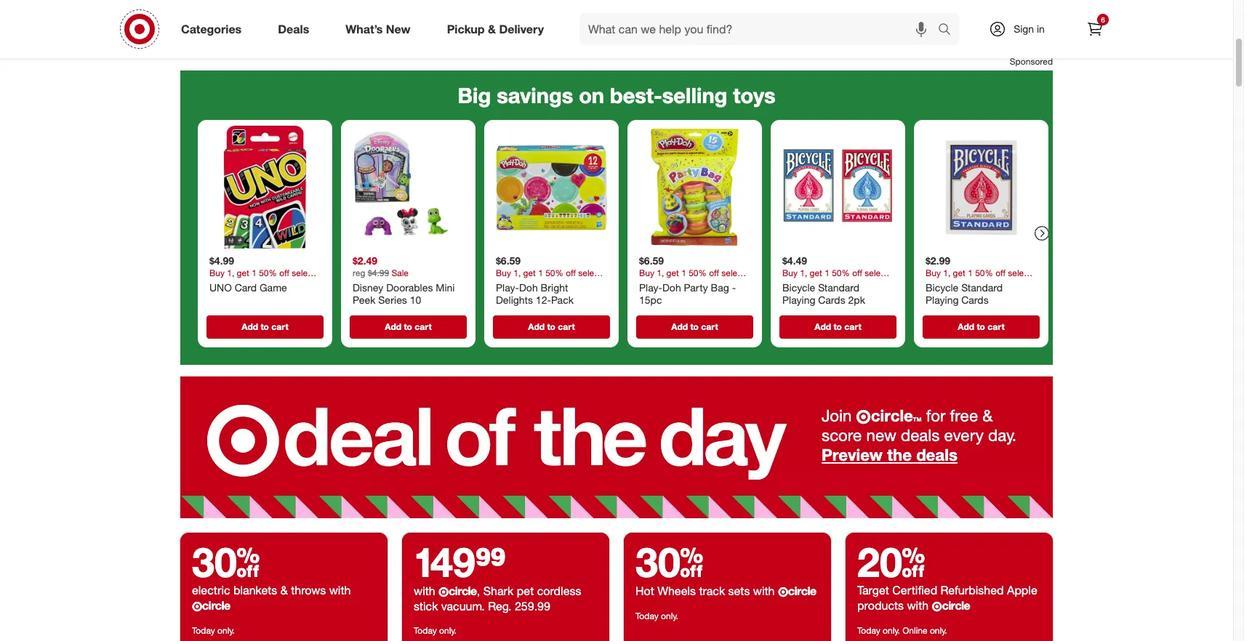 Task type: describe. For each thing, give the bounding box(es) containing it.
track
[[700, 584, 725, 599]]

, shark pet cordless stick vacuum. reg. 259.99
[[414, 584, 582, 614]]

20
[[858, 538, 926, 587]]

toys
[[734, 82, 776, 108]]

party
[[684, 281, 708, 294]]

cordless
[[537, 584, 582, 599]]

series
[[378, 294, 407, 307]]

certified
[[893, 584, 938, 598]]

sale
[[392, 268, 409, 279]]

today for hot wheels track sets with
[[636, 611, 659, 622]]

with up stick
[[414, 584, 439, 599]]

cart for disney doorables mini peek series 10
[[415, 321, 432, 332]]

circle inside 30 electric blankets & throws with circle
[[202, 599, 230, 613]]

sign in
[[1014, 23, 1045, 35]]

bicycle for bicycle standard playing cards 2pk
[[783, 281, 816, 294]]

play- for play-doh bright delights 12-pack
[[496, 281, 519, 294]]

149 99
[[414, 538, 506, 587]]

What can we help you find? suggestions appear below search field
[[580, 13, 942, 45]]

every
[[945, 425, 984, 445]]

bright
[[541, 281, 568, 294]]

& inside for free & score new deals every day. preview the deals
[[983, 406, 993, 425]]

only. for electric blankets & throws with
[[218, 626, 235, 637]]

deals down tm
[[901, 425, 940, 445]]

products
[[858, 599, 904, 613]]

circle for hot wheels track sets with
[[788, 584, 817, 599]]

target certified refurbished apple products with
[[858, 584, 1038, 613]]

10
[[410, 294, 421, 307]]

uno card game image
[[204, 126, 327, 249]]

sign
[[1014, 23, 1035, 35]]

to for disney doorables mini peek series 10
[[404, 321, 412, 332]]

bicycle standard playing cards 2pk image
[[777, 126, 900, 249]]

add for disney doorables mini peek series 10
[[385, 321, 402, 332]]

add for play-doh party bag - 15pc
[[672, 321, 688, 332]]

cart for play-doh party bag - 15pc
[[701, 321, 719, 332]]

new
[[386, 22, 411, 36]]

bag
[[711, 281, 729, 294]]

deals right the
[[917, 445, 958, 465]]

deals link
[[266, 13, 328, 45]]

99
[[476, 538, 506, 587]]

uno card game
[[210, 281, 287, 294]]

$4.99 inside $2.49 reg $4.99 sale disney doorables mini peek series 10
[[368, 268, 389, 279]]

cards for bicycle standard playing cards 2pk
[[819, 294, 846, 307]]

play-doh party bag - 15pc image
[[634, 126, 757, 249]]

bicycle standard playing cards
[[926, 281, 1003, 307]]

2pk
[[849, 294, 866, 307]]

play- for play-doh party bag - 15pc
[[639, 281, 663, 294]]

circle for with
[[449, 584, 477, 599]]

wheels
[[658, 584, 696, 599]]

target deal of the day image
[[180, 377, 1053, 519]]

standard for bicycle standard playing cards 2pk
[[819, 281, 860, 294]]

what's new link
[[333, 13, 429, 45]]

pet
[[517, 584, 534, 599]]

mini
[[436, 281, 455, 294]]

standard for bicycle standard playing cards
[[962, 281, 1003, 294]]

for
[[927, 406, 946, 425]]

search
[[932, 23, 967, 38]]

play-doh bright delights 12-pack image
[[490, 126, 613, 249]]

playing for bicycle standard playing cards
[[926, 294, 959, 307]]

peek
[[353, 294, 376, 307]]

throws
[[291, 584, 326, 598]]

doorables
[[386, 281, 433, 294]]

6
[[1102, 15, 1106, 24]]

preview
[[822, 445, 883, 465]]

carousel region
[[180, 71, 1053, 377]]

apple
[[1008, 584, 1038, 598]]

hot wheels track sets with
[[636, 584, 778, 599]]

online
[[903, 626, 928, 637]]

delivery
[[499, 22, 544, 36]]

◎
[[857, 409, 871, 425]]

6 link
[[1080, 13, 1112, 45]]

game
[[260, 281, 287, 294]]

bicycle for bicycle standard playing cards
[[926, 281, 959, 294]]

$2.49 reg $4.99 sale disney doorables mini peek series 10
[[353, 255, 455, 307]]

the
[[888, 445, 912, 465]]

add for bicycle standard playing cards
[[958, 321, 975, 332]]

add for play-doh bright delights 12-pack
[[528, 321, 545, 332]]

today only. online only.
[[858, 626, 948, 637]]

-
[[732, 281, 736, 294]]

to for play-doh party bag - 15pc
[[691, 321, 699, 332]]

12-
[[536, 294, 551, 307]]

only. for with
[[439, 626, 457, 637]]

sets
[[729, 584, 750, 599]]

to for bicycle standard playing cards 2pk
[[834, 321, 842, 332]]

today only. for hot wheels track sets with
[[636, 611, 679, 622]]

cart for uno card game
[[272, 321, 289, 332]]

$2.99
[[926, 255, 951, 267]]

shark
[[484, 584, 514, 599]]

$4.49
[[783, 255, 808, 267]]

score
[[822, 425, 862, 445]]



Task type: vqa. For each thing, say whether or not it's contained in the screenshot.


Task type: locate. For each thing, give the bounding box(es) containing it.
what's new
[[346, 22, 411, 36]]

only. down electric
[[218, 626, 235, 637]]

playing for bicycle standard playing cards 2pk
[[783, 294, 816, 307]]

today only. down electric
[[192, 626, 235, 637]]

bicycle
[[783, 281, 816, 294], [926, 281, 959, 294]]

add to cart button for bicycle standard playing cards
[[923, 316, 1040, 339]]

hot
[[636, 584, 655, 599]]

cart for bicycle standard playing cards 2pk
[[845, 321, 862, 332]]

1 horizontal spatial &
[[488, 22, 496, 36]]

to down play-doh party bag - 15pc
[[691, 321, 699, 332]]

add to cart button down 12-
[[493, 316, 610, 339]]

doh inside play-doh bright delights 12-pack
[[519, 281, 538, 294]]

only.
[[661, 611, 679, 622], [218, 626, 235, 637], [439, 626, 457, 637], [883, 626, 901, 637], [930, 626, 948, 637]]

& right free
[[983, 406, 993, 425]]

15pc
[[639, 294, 662, 307]]

bicycle inside bicycle standard playing cards
[[926, 281, 959, 294]]

5 add to cart button from the left
[[780, 316, 897, 339]]

$6.59 up 15pc
[[639, 255, 664, 267]]

1 horizontal spatial playing
[[926, 294, 959, 307]]

doh for party
[[663, 281, 681, 294]]

cards for bicycle standard playing cards
[[962, 294, 989, 307]]

add to cart button for play-doh bright delights 12-pack
[[493, 316, 610, 339]]

doh up delights
[[519, 281, 538, 294]]

1 to from the left
[[261, 321, 269, 332]]

cart
[[272, 321, 289, 332], [415, 321, 432, 332], [558, 321, 575, 332], [701, 321, 719, 332], [845, 321, 862, 332], [988, 321, 1005, 332]]

add to cart button down bicycle standard playing cards
[[923, 316, 1040, 339]]

to down 12-
[[547, 321, 556, 332]]

1 cards from the left
[[819, 294, 846, 307]]

today only. down stick
[[414, 626, 457, 637]]

add to cart down 2pk
[[815, 321, 862, 332]]

2 cart from the left
[[415, 321, 432, 332]]

only. for target certified refurbished apple products with
[[883, 626, 901, 637]]

uno
[[210, 281, 232, 294]]

bicycle down "$4.49"
[[783, 281, 816, 294]]

0 horizontal spatial doh
[[519, 281, 538, 294]]

categories
[[181, 22, 242, 36]]

add down bicycle standard playing cards 2pk
[[815, 321, 832, 332]]

& right the "pickup"
[[488, 22, 496, 36]]

cart for bicycle standard playing cards
[[988, 321, 1005, 332]]

0 horizontal spatial &
[[281, 584, 288, 598]]

only. right online
[[930, 626, 948, 637]]

stick
[[414, 600, 438, 614]]

1 horizontal spatial $6.59
[[639, 255, 664, 267]]

2 add from the left
[[385, 321, 402, 332]]

target
[[858, 584, 890, 598]]

with down certified at the right bottom
[[908, 599, 929, 613]]

pickup & delivery link
[[435, 13, 562, 45]]

1 horizontal spatial cards
[[962, 294, 989, 307]]

cart down play-doh party bag - 15pc
[[701, 321, 719, 332]]

play- inside play-doh party bag - 15pc
[[639, 281, 663, 294]]

5 add to cart from the left
[[815, 321, 862, 332]]

cards inside bicycle standard playing cards 2pk
[[819, 294, 846, 307]]

1 doh from the left
[[519, 281, 538, 294]]

cart down the pack on the left
[[558, 321, 575, 332]]

add to cart down game
[[242, 321, 289, 332]]

0 horizontal spatial today only.
[[192, 626, 235, 637]]

bicycle standard playing cards image
[[920, 126, 1043, 249]]

cards inside bicycle standard playing cards
[[962, 294, 989, 307]]

playing down $2.99
[[926, 294, 959, 307]]

electric
[[192, 584, 230, 598]]

pickup
[[447, 22, 485, 36]]

today
[[636, 611, 659, 622], [192, 626, 215, 637], [414, 626, 437, 637], [858, 626, 881, 637]]

$6.59 for play-doh bright delights 12-pack
[[496, 255, 521, 267]]

1 standard from the left
[[819, 281, 860, 294]]

& inside 30 electric blankets & throws with circle
[[281, 584, 288, 598]]

with inside 30 electric blankets & throws with circle
[[329, 584, 351, 598]]

1 vertical spatial &
[[983, 406, 993, 425]]

big savings on best-selling toys
[[458, 82, 776, 108]]

add to cart for disney doorables mini peek series 10
[[385, 321, 432, 332]]

with right throws
[[329, 584, 351, 598]]

2 doh from the left
[[663, 281, 681, 294]]

0 horizontal spatial $4.99
[[210, 255, 234, 267]]

standard inside bicycle standard playing cards 2pk
[[819, 281, 860, 294]]

playing inside bicycle standard playing cards 2pk
[[783, 294, 816, 307]]

sponsored
[[1010, 56, 1053, 67]]

to for play-doh bright delights 12-pack
[[547, 321, 556, 332]]

30 for 30 electric blankets & throws with circle
[[192, 538, 260, 587]]

bicycle standard playing cards 2pk
[[783, 281, 866, 307]]

1 add from the left
[[242, 321, 258, 332]]

1 play- from the left
[[496, 281, 519, 294]]

add
[[242, 321, 258, 332], [385, 321, 402, 332], [528, 321, 545, 332], [672, 321, 688, 332], [815, 321, 832, 332], [958, 321, 975, 332]]

deals
[[901, 425, 940, 445], [917, 445, 958, 465]]

0 vertical spatial &
[[488, 22, 496, 36]]

add to cart for bicycle standard playing cards
[[958, 321, 1005, 332]]

4 add from the left
[[672, 321, 688, 332]]

3 add from the left
[[528, 321, 545, 332]]

2 cards from the left
[[962, 294, 989, 307]]

today down hot
[[636, 611, 659, 622]]

259.99
[[515, 600, 551, 614]]

pack
[[551, 294, 574, 307]]

to down 10
[[404, 321, 412, 332]]

add to cart button for bicycle standard playing cards 2pk
[[780, 316, 897, 339]]

blankets
[[234, 584, 277, 598]]

card
[[235, 281, 257, 294]]

bicycle inside bicycle standard playing cards 2pk
[[783, 281, 816, 294]]

today down products at the right
[[858, 626, 881, 637]]

only. left online
[[883, 626, 901, 637]]

bicycle down $2.99
[[926, 281, 959, 294]]

to
[[261, 321, 269, 332], [404, 321, 412, 332], [547, 321, 556, 332], [691, 321, 699, 332], [834, 321, 842, 332], [977, 321, 986, 332]]

add down series
[[385, 321, 402, 332]]

to for bicycle standard playing cards
[[977, 321, 986, 332]]

2 horizontal spatial &
[[983, 406, 993, 425]]

6 cart from the left
[[988, 321, 1005, 332]]

1 $6.59 from the left
[[496, 255, 521, 267]]

$4.99 up disney
[[368, 268, 389, 279]]

add for uno card game
[[242, 321, 258, 332]]

& left throws
[[281, 584, 288, 598]]

standard inside bicycle standard playing cards
[[962, 281, 1003, 294]]

play- up delights
[[496, 281, 519, 294]]

0 horizontal spatial play-
[[496, 281, 519, 294]]

join ◎ circle tm
[[822, 406, 922, 425]]

day.
[[989, 425, 1017, 445]]

sign in link
[[977, 13, 1068, 45]]

3 to from the left
[[547, 321, 556, 332]]

1 horizontal spatial play-
[[639, 281, 663, 294]]

free
[[950, 406, 979, 425]]

2 play- from the left
[[639, 281, 663, 294]]

1 30 from the left
[[192, 538, 260, 587]]

1 add to cart from the left
[[242, 321, 289, 332]]

6 to from the left
[[977, 321, 986, 332]]

circle
[[871, 406, 914, 425], [449, 584, 477, 599], [788, 584, 817, 599], [202, 599, 230, 613], [942, 599, 971, 613]]

playing inside bicycle standard playing cards
[[926, 294, 959, 307]]

circle for target certified refurbished apple products with
[[942, 599, 971, 613]]

add to cart button for uno card game
[[207, 316, 324, 339]]

1 horizontal spatial doh
[[663, 281, 681, 294]]

add down play-doh party bag - 15pc
[[672, 321, 688, 332]]

2 add to cart button from the left
[[350, 316, 467, 339]]

disney
[[353, 281, 384, 294]]

&
[[488, 22, 496, 36], [983, 406, 993, 425], [281, 584, 288, 598]]

only. for hot wheels track sets with
[[661, 611, 679, 622]]

add down uno card game
[[242, 321, 258, 332]]

30
[[192, 538, 260, 587], [636, 538, 704, 587]]

today only. for electric blankets & throws with
[[192, 626, 235, 637]]

$6.59
[[496, 255, 521, 267], [639, 255, 664, 267]]

selling
[[663, 82, 728, 108]]

$4.99
[[210, 255, 234, 267], [368, 268, 389, 279]]

$2.49
[[353, 255, 378, 267]]

30 electric blankets & throws with circle
[[192, 538, 351, 613]]

0 horizontal spatial playing
[[783, 294, 816, 307]]

only. down wheels
[[661, 611, 679, 622]]

5 cart from the left
[[845, 321, 862, 332]]

doh left the party
[[663, 281, 681, 294]]

reg.
[[488, 600, 512, 614]]

today for target certified refurbished apple products with
[[858, 626, 881, 637]]

1 bicycle from the left
[[783, 281, 816, 294]]

2 add to cart from the left
[[385, 321, 432, 332]]

cart down bicycle standard playing cards
[[988, 321, 1005, 332]]

1 horizontal spatial standard
[[962, 281, 1003, 294]]

on
[[579, 82, 604, 108]]

1 cart from the left
[[272, 321, 289, 332]]

5 add from the left
[[815, 321, 832, 332]]

4 to from the left
[[691, 321, 699, 332]]

today only. for with
[[414, 626, 457, 637]]

$4.99 up the 'uno' at left top
[[210, 255, 234, 267]]

savings
[[497, 82, 573, 108]]

0 horizontal spatial cards
[[819, 294, 846, 307]]

vacuum.
[[441, 600, 485, 614]]

only. down vacuum.
[[439, 626, 457, 637]]

what's
[[346, 22, 383, 36]]

add to cart button
[[207, 316, 324, 339], [350, 316, 467, 339], [493, 316, 610, 339], [637, 316, 754, 339], [780, 316, 897, 339], [923, 316, 1040, 339]]

3 add to cart from the left
[[528, 321, 575, 332]]

add to cart down bicycle standard playing cards
[[958, 321, 1005, 332]]

doh inside play-doh party bag - 15pc
[[663, 281, 681, 294]]

30 inside 30 electric blankets & throws with circle
[[192, 538, 260, 587]]

today only. down hot
[[636, 611, 679, 622]]

cards
[[819, 294, 846, 307], [962, 294, 989, 307]]

2 bicycle from the left
[[926, 281, 959, 294]]

1 horizontal spatial bicycle
[[926, 281, 959, 294]]

play- inside play-doh bright delights 12-pack
[[496, 281, 519, 294]]

with right 'sets'
[[754, 584, 775, 599]]

reg
[[353, 268, 366, 279]]

2 $6.59 from the left
[[639, 255, 664, 267]]

cart down 2pk
[[845, 321, 862, 332]]

tm
[[914, 416, 922, 423]]

play- up 15pc
[[639, 281, 663, 294]]

playing down "$4.49"
[[783, 294, 816, 307]]

advertisement region
[[180, 0, 1053, 55]]

,
[[477, 584, 480, 599]]

$6.59 up delights
[[496, 255, 521, 267]]

with inside target certified refurbished apple products with
[[908, 599, 929, 613]]

in
[[1037, 23, 1045, 35]]

1 playing from the left
[[783, 294, 816, 307]]

join
[[822, 406, 852, 425]]

2 vertical spatial &
[[281, 584, 288, 598]]

today down stick
[[414, 626, 437, 637]]

add to cart button down game
[[207, 316, 324, 339]]

4 add to cart button from the left
[[637, 316, 754, 339]]

add for bicycle standard playing cards 2pk
[[815, 321, 832, 332]]

2 30 from the left
[[636, 538, 704, 587]]

to down game
[[261, 321, 269, 332]]

0 horizontal spatial standard
[[819, 281, 860, 294]]

search button
[[932, 13, 967, 48]]

add down bicycle standard playing cards
[[958, 321, 975, 332]]

add to cart down 10
[[385, 321, 432, 332]]

0 horizontal spatial 30
[[192, 538, 260, 587]]

6 add from the left
[[958, 321, 975, 332]]

$6.59 for play-doh party bag - 15pc
[[639, 255, 664, 267]]

playing
[[783, 294, 816, 307], [926, 294, 959, 307]]

add to cart button for disney doorables mini peek series 10
[[350, 316, 467, 339]]

3 cart from the left
[[558, 321, 575, 332]]

6 add to cart from the left
[[958, 321, 1005, 332]]

cart down 10
[[415, 321, 432, 332]]

deals
[[278, 22, 309, 36]]

big
[[458, 82, 491, 108]]

add down 12-
[[528, 321, 545, 332]]

disney doorables mini peek series 10 image
[[347, 126, 470, 249]]

categories link
[[169, 13, 260, 45]]

today for with
[[414, 626, 437, 637]]

to for uno card game
[[261, 321, 269, 332]]

0 horizontal spatial $6.59
[[496, 255, 521, 267]]

play-doh bright delights 12-pack
[[496, 281, 574, 307]]

3 add to cart button from the left
[[493, 316, 610, 339]]

add to cart button down 10
[[350, 316, 467, 339]]

1 horizontal spatial today only.
[[414, 626, 457, 637]]

to down bicycle standard playing cards
[[977, 321, 986, 332]]

standard
[[819, 281, 860, 294], [962, 281, 1003, 294]]

1 horizontal spatial 30
[[636, 538, 704, 587]]

best-
[[610, 82, 663, 108]]

0 horizontal spatial bicycle
[[783, 281, 816, 294]]

add to cart button down play-doh party bag - 15pc
[[637, 316, 754, 339]]

add to cart
[[242, 321, 289, 332], [385, 321, 432, 332], [528, 321, 575, 332], [672, 321, 719, 332], [815, 321, 862, 332], [958, 321, 1005, 332]]

today down electric
[[192, 626, 215, 637]]

to down bicycle standard playing cards 2pk
[[834, 321, 842, 332]]

cart down game
[[272, 321, 289, 332]]

1 add to cart button from the left
[[207, 316, 324, 339]]

add to cart button down 2pk
[[780, 316, 897, 339]]

2 horizontal spatial today only.
[[636, 611, 679, 622]]

4 cart from the left
[[701, 321, 719, 332]]

2 standard from the left
[[962, 281, 1003, 294]]

play-doh party bag - 15pc
[[639, 281, 736, 307]]

30 for 30
[[636, 538, 704, 587]]

add to cart down 12-
[[528, 321, 575, 332]]

1 horizontal spatial $4.99
[[368, 268, 389, 279]]

add to cart down play-doh party bag - 15pc
[[672, 321, 719, 332]]

delights
[[496, 294, 533, 307]]

doh for bright
[[519, 281, 538, 294]]

pickup & delivery
[[447, 22, 544, 36]]

6 add to cart button from the left
[[923, 316, 1040, 339]]

today for electric blankets & throws with
[[192, 626, 215, 637]]

with
[[329, 584, 351, 598], [414, 584, 439, 599], [754, 584, 775, 599], [908, 599, 929, 613]]

add to cart for play-doh bright delights 12-pack
[[528, 321, 575, 332]]

149
[[414, 538, 476, 587]]

2 playing from the left
[[926, 294, 959, 307]]

add to cart for bicycle standard playing cards 2pk
[[815, 321, 862, 332]]

4 add to cart from the left
[[672, 321, 719, 332]]

refurbished
[[941, 584, 1004, 598]]

for free & score new deals every day. preview the deals
[[822, 406, 1017, 465]]

new
[[867, 425, 897, 445]]

2 to from the left
[[404, 321, 412, 332]]

add to cart for uno card game
[[242, 321, 289, 332]]

add to cart button for play-doh party bag - 15pc
[[637, 316, 754, 339]]

cart for play-doh bright delights 12-pack
[[558, 321, 575, 332]]

5 to from the left
[[834, 321, 842, 332]]

add to cart for play-doh party bag - 15pc
[[672, 321, 719, 332]]



